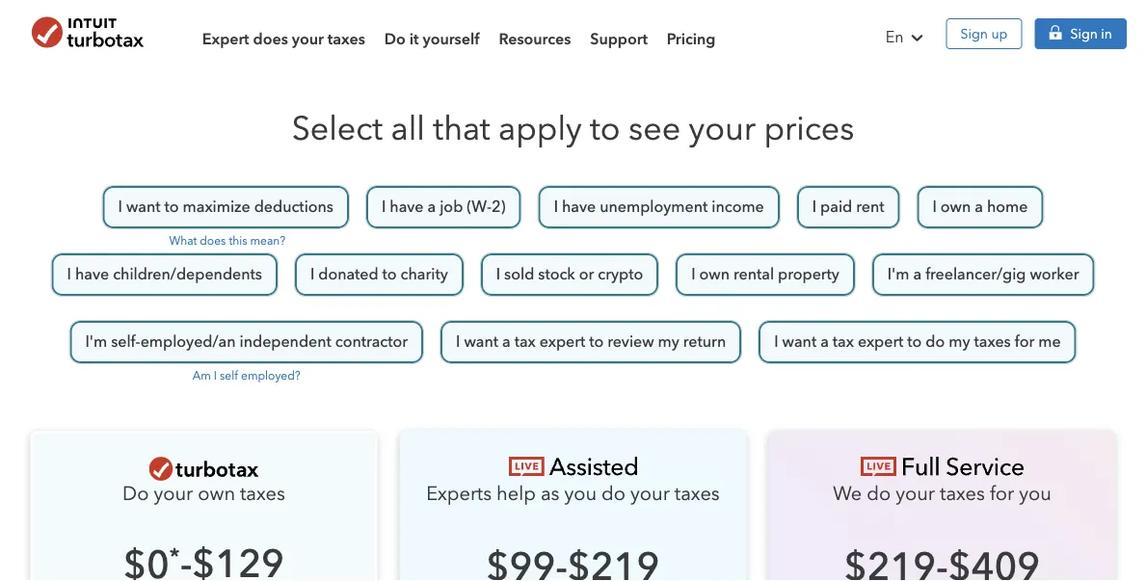 Task type: vqa. For each thing, say whether or not it's contained in the screenshot.
first Sold from the bottom of the page
no



Task type: describe. For each thing, give the bounding box(es) containing it.
i
[[214, 368, 217, 384]]

en
[[886, 27, 904, 46]]

en button
[[874, 0, 939, 69]]

am
[[193, 368, 211, 384]]

turbotax image
[[19, 17, 156, 47]]

to
[[590, 107, 620, 151]]

expert
[[202, 29, 249, 48]]

am i self employed? button
[[193, 368, 300, 384]]

resources link
[[499, 17, 571, 50]]

what
[[169, 233, 197, 249]]

does for expert
[[253, 29, 288, 48]]

am i self employed?
[[193, 368, 300, 384]]

prices
[[764, 107, 854, 151]]

expert does your taxes
[[202, 29, 365, 48]]

expert does your taxes link
[[202, 17, 365, 50]]

sign for sign in
[[1071, 26, 1098, 41]]

pricing link
[[667, 17, 716, 50]]

what does this mean?
[[166, 233, 285, 249]]

taxes for we do your taxes for you
[[940, 481, 985, 508]]

sign for sign up
[[961, 26, 988, 41]]

that
[[433, 107, 490, 151]]

support link
[[590, 17, 648, 50]]

self
[[220, 368, 238, 384]]

do it yourself
[[384, 29, 479, 48]]

do your own taxes
[[123, 481, 285, 508]]

help
[[497, 481, 536, 508]]

select all that apply to see your prices
[[292, 107, 854, 151]]

1 you from the left
[[564, 481, 597, 508]]

we
[[833, 481, 862, 508]]

1 do from the left
[[602, 481, 626, 508]]

experts help as you do your taxes
[[426, 481, 720, 508]]

what does this mean? button
[[166, 233, 285, 249]]

do for do it yourself
[[384, 29, 406, 48]]

experts
[[426, 481, 492, 508]]

apply
[[498, 107, 582, 151]]

for
[[990, 481, 1014, 508]]

see
[[629, 107, 681, 151]]



Task type: locate. For each thing, give the bounding box(es) containing it.
1 vertical spatial do
[[123, 481, 149, 508]]

*
[[170, 541, 180, 573]]

as
[[541, 481, 560, 508]]

do right 'as'
[[602, 481, 626, 508]]

do
[[384, 29, 406, 48], [123, 481, 149, 508]]

you right 'as'
[[564, 481, 597, 508]]

sign up
[[961, 26, 1008, 41]]

sign in link
[[1035, 18, 1127, 49]]

all
[[391, 107, 425, 151]]

your
[[292, 29, 324, 48], [689, 107, 756, 151], [154, 481, 193, 508], [631, 481, 670, 508], [896, 481, 935, 508]]

does for what
[[200, 233, 226, 249]]

sign up link
[[946, 18, 1022, 49]]

do left it
[[384, 29, 406, 48]]

do right the we
[[867, 481, 891, 508]]

1 horizontal spatial you
[[1019, 481, 1052, 508]]

sign
[[961, 26, 988, 41], [1071, 26, 1098, 41]]

2 you from the left
[[1019, 481, 1052, 508]]

taxes for expert does your taxes
[[328, 29, 365, 48]]

None checkbox
[[365, 185, 522, 229], [796, 185, 901, 229], [480, 253, 660, 297], [871, 253, 1096, 297], [69, 320, 424, 364], [365, 185, 522, 229], [796, 185, 901, 229], [480, 253, 660, 297], [871, 253, 1096, 297], [69, 320, 424, 364]]

support
[[590, 29, 648, 48]]

yourself
[[423, 29, 479, 48]]

do left own
[[123, 481, 149, 508]]

this
[[229, 233, 247, 249]]

taxes for do your own taxes
[[240, 481, 285, 508]]

sign inside sign in link
[[1071, 26, 1098, 41]]

own
[[198, 481, 235, 508]]

2 sign from the left
[[1071, 26, 1098, 41]]

1 vertical spatial does
[[200, 233, 226, 249]]

1 horizontal spatial does
[[253, 29, 288, 48]]

employed?
[[241, 368, 300, 384]]

turbotax logo image
[[860, 457, 1024, 476]]

0 vertical spatial do
[[384, 29, 406, 48]]

sign inside sign up link
[[961, 26, 988, 41]]

mean?
[[250, 233, 285, 249]]

do
[[602, 481, 626, 508], [867, 481, 891, 508]]

taxes
[[328, 29, 365, 48], [240, 481, 285, 508], [675, 481, 720, 508], [940, 481, 985, 508]]

1 horizontal spatial do
[[867, 481, 891, 508]]

up
[[991, 26, 1008, 41]]

sign in
[[1071, 26, 1113, 41]]

sign left in
[[1071, 26, 1098, 41]]

pricing
[[667, 29, 716, 48]]

select
[[292, 107, 383, 151]]

2 do from the left
[[867, 481, 891, 508]]

does right expert
[[253, 29, 288, 48]]

1 sign from the left
[[961, 26, 988, 41]]

resources
[[499, 29, 571, 48]]

0 horizontal spatial sign
[[961, 26, 988, 41]]

do it yourself link
[[384, 17, 479, 50]]

0 horizontal spatial does
[[200, 233, 226, 249]]

1 horizontal spatial sign
[[1071, 26, 1098, 41]]

0 horizontal spatial do
[[123, 481, 149, 508]]

does inside "expert does your taxes" link
[[253, 29, 288, 48]]

0 vertical spatial does
[[253, 29, 288, 48]]

do for do your own taxes
[[123, 481, 149, 508]]

does
[[253, 29, 288, 48], [200, 233, 226, 249]]

in
[[1101, 26, 1113, 41]]

we do your taxes for you
[[833, 481, 1052, 508]]

sign left the "up"
[[961, 26, 988, 41]]

you
[[564, 481, 597, 508], [1019, 481, 1052, 508]]

it
[[410, 29, 419, 48]]

0 horizontal spatial you
[[564, 481, 597, 508]]

1 horizontal spatial do
[[384, 29, 406, 48]]

0 horizontal spatial do
[[602, 481, 626, 508]]

you right for
[[1019, 481, 1052, 508]]

does left this
[[200, 233, 226, 249]]

None checkbox
[[102, 185, 350, 229], [538, 185, 781, 229], [916, 185, 1044, 229], [51, 253, 279, 297], [294, 253, 464, 297], [675, 253, 856, 297], [440, 320, 743, 364], [758, 320, 1077, 364], [102, 185, 350, 229], [538, 185, 781, 229], [916, 185, 1044, 229], [51, 253, 279, 297], [294, 253, 464, 297], [675, 253, 856, 297], [440, 320, 743, 364], [758, 320, 1077, 364]]



